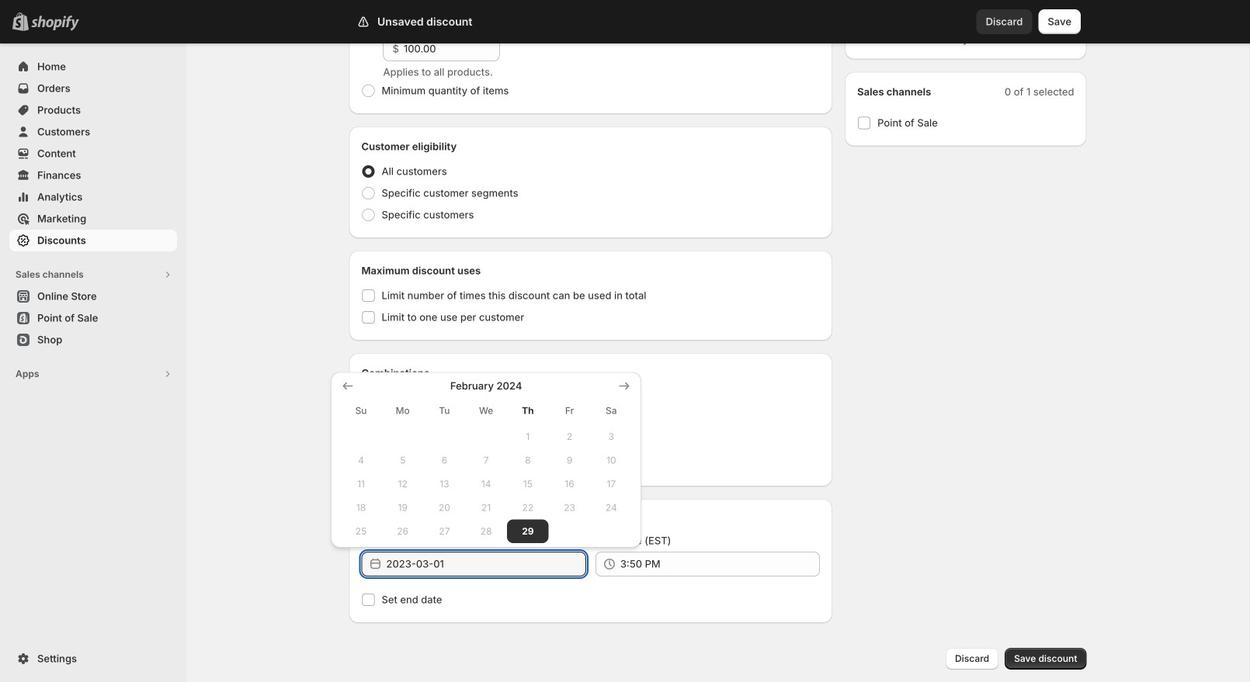 Task type: vqa. For each thing, say whether or not it's contained in the screenshot.
Search collections text box
no



Task type: describe. For each thing, give the bounding box(es) containing it.
sunday element
[[340, 397, 382, 425]]

monday element
[[382, 397, 424, 425]]

YYYY-MM-DD text field
[[387, 552, 586, 577]]

thursday element
[[507, 397, 549, 425]]

saturday element
[[591, 397, 633, 425]]



Task type: locate. For each thing, give the bounding box(es) containing it.
Enter time text field
[[621, 552, 821, 577]]

friday element
[[549, 397, 591, 425]]

wednesday element
[[466, 397, 507, 425]]

shopify image
[[31, 15, 79, 31]]

0.00 text field
[[404, 37, 500, 61]]

grid
[[340, 379, 633, 544]]

tuesday element
[[424, 397, 466, 425]]



